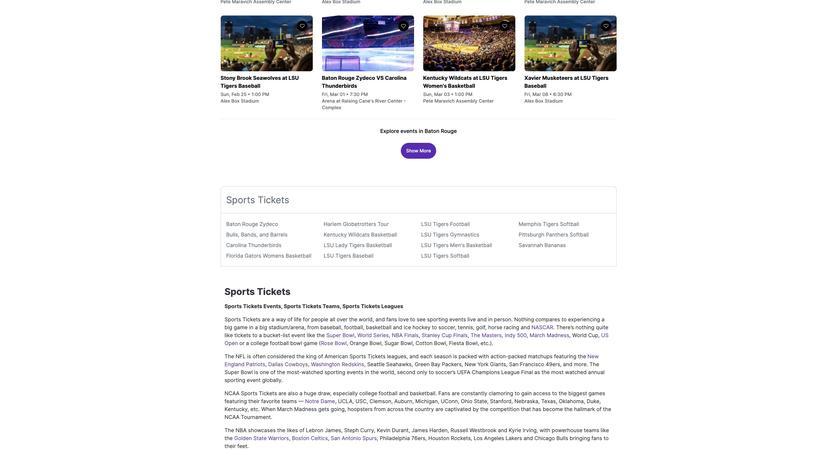 Task type: describe. For each thing, give the bounding box(es) containing it.
us open link
[[225, 332, 609, 347]]

to inside , seattle seahawks, green bay packers, new york giants, san francisco 49ers, and more. the super bowl is one of the most-watched sporting events in the world, second only to soccer's uefa champions league final as the most watched annual sporting event globally.
[[429, 369, 434, 376]]

to left see
[[411, 316, 416, 323]]

baseball inside stony brook seawolves at lsu tigers baseball sun, feb 25 • 1:00 pm alex box stadium
[[239, 83, 261, 89]]

giants,
[[490, 361, 508, 368]]

ucla,
[[338, 398, 354, 405]]

nfl
[[236, 353, 246, 360]]

of inside , ucla, usc, clemson, auburn, michigan, uconn, ohio state, stanford, nebraska, texas, oklahoma, duke, kentucky, etc. when march madness gets going, hoopsters from across the country are captivated by the competition that has become the hallmark of the ncaa tournament.
[[597, 406, 602, 413]]

washington
[[311, 361, 340, 368]]

of inside , seattle seahawks, green bay packers, new york giants, san francisco 49ers, and more. the super bowl is one of the most-watched sporting events in the world, second only to soccer's uefa champions league final as the most watched annual sporting event globally.
[[271, 369, 276, 376]]

assembly
[[456, 98, 478, 104]]

and inside ncaa sports tickets are also a huge draw, especially college football and basketball. fans are constantly clamoring to gain access to the biggest games featuring their favorite teams —
[[399, 390, 409, 397]]

, ucla, usc, clemson, auburn, michigan, uconn, ohio state, stanford, nebraska, texas, oklahoma, duke, kentucky, etc. when march madness gets going, hoopsters from across the country are captivated by the competition that has become the hallmark of the ncaa tournament.
[[225, 398, 612, 421]]

biggest
[[569, 390, 588, 397]]

baton for baton rouge zydeco vs carolina thunderbirds fri, mar 01 • 7:30 pm arena at raising cane's river center - complex
[[322, 75, 337, 81]]

, down football,
[[355, 332, 356, 339]]

1 vertical spatial thunderbirds
[[248, 242, 282, 249]]

in up show more
[[419, 128, 424, 134]]

0 horizontal spatial is
[[247, 353, 251, 360]]

sports inside 'sports tickets are a way of life for people all over the world, and fans love to see sporting events live and in person. nothing compares to experiencing a big game in a big stadium/arena, from baseball, football, basketball and ice hockey to soccer, tennis, golf, horse racing and'
[[225, 316, 241, 323]]

1 vertical spatial carolina
[[226, 242, 247, 249]]

game inside 'sports tickets are a way of life for people all over the world, and fans love to see sporting events live and in person. nothing compares to experiencing a big game in a big stadium/arena, from baseball, football, basketball and ice hockey to soccer, tennis, golf, horse racing and'
[[234, 324, 248, 331]]

ncaa inside ncaa sports tickets are also a huge draw, especially college football and basketball. fans are constantly clamoring to gain access to the biggest games featuring their favorite teams —
[[225, 390, 240, 397]]

the inside 'sports tickets are a way of life for people all over the world, and fans love to see sporting events live and in person. nothing compares to experiencing a big game in a big stadium/arena, from baseball, football, basketball and ice hockey to soccer, tennis, golf, horse racing and'
[[349, 316, 358, 323]]

2 horizontal spatial baton
[[425, 128, 440, 134]]

stadium inside stony brook seawolves at lsu tigers baseball sun, feb 25 • 1:00 pm alex box stadium
[[241, 98, 259, 104]]

0 vertical spatial bowl
[[343, 332, 355, 339]]

3 bowl, from the left
[[434, 340, 448, 347]]

feb
[[232, 91, 240, 97]]

(
[[319, 340, 321, 347]]

often
[[253, 353, 266, 360]]

0 vertical spatial madness
[[547, 332, 570, 339]]

gymnastics
[[450, 231, 480, 238]]

tickets inside ncaa sports tickets are also a huge draw, especially college football and basketball. fans are constantly clamoring to gain access to the biggest games featuring their favorite teams —
[[259, 390, 277, 397]]

games
[[589, 390, 606, 397]]

love
[[399, 316, 409, 323]]

harlem globetrotters tour
[[324, 221, 389, 228]]

alex inside stony brook seawolves at lsu tigers baseball sun, feb 25 • 1:00 pm alex box stadium
[[221, 98, 230, 104]]

the nba showcases the likes of lebron james, steph curry, kevin durant, james harden, russell westbrook and kyrie irving, with powerhouse teams like the
[[225, 427, 609, 442]]

baseball,
[[321, 324, 343, 331]]

box inside xavier musketeers at lsu tigers baseball fri, mar 08 • 6:30 pm alex box stadium
[[536, 98, 544, 104]]

tickets left leagues
[[361, 303, 380, 310]]

and up golf,
[[478, 316, 487, 323]]

over
[[337, 316, 348, 323]]

lsu for lsu tigers men's basketball
[[422, 242, 432, 249]]

of inside 'sports tickets are a way of life for people all over the world, and fans love to see sporting events live and in person. nothing compares to experiencing a big game in a big stadium/arena, from baseball, football, basketball and ice hockey to soccer, tennis, golf, horse racing and'
[[288, 316, 293, 323]]

kevin
[[377, 427, 391, 434]]

mar inside kentucky wildcats  at lsu tigers women's basketball sun, mar 03 • 1:00 pm pete maravich assembly center
[[434, 91, 443, 97]]

rouge for baton rouge zydeco vs carolina thunderbirds fri, mar 01 • 7:30 pm arena at raising cane's river center - complex
[[338, 75, 355, 81]]

action-
[[491, 353, 509, 360]]

horse
[[489, 324, 503, 331]]

clemson,
[[370, 398, 393, 405]]

durant,
[[392, 427, 410, 434]]

1 horizontal spatial game
[[304, 340, 318, 347]]

, down tennis,
[[468, 332, 470, 339]]

at inside baton rouge zydeco vs carolina thunderbirds fri, mar 01 • 7:30 pm arena at raising cane's river center - complex
[[336, 98, 341, 104]]

1 watched from the left
[[302, 369, 323, 376]]

event inside . there's nothing quite like tickets to a bucket-list event like the
[[292, 332, 306, 339]]

more.
[[574, 361, 589, 368]]

2 packed from the left
[[509, 353, 527, 360]]

03
[[444, 91, 450, 97]]

at inside stony brook seawolves at lsu tigers baseball sun, feb 25 • 1:00 pm alex box stadium
[[282, 75, 288, 81]]

center inside kentucky wildcats  at lsu tigers women's basketball sun, mar 03 • 1:00 pm pete maravich assembly center
[[479, 98, 494, 104]]

0 vertical spatial march
[[530, 332, 546, 339]]

the inside the nba showcases the likes of lebron james, steph curry, kevin durant, james harden, russell westbrook and kyrie irving, with powerhouse teams like the
[[225, 427, 234, 434]]

tickets up the baton rouge zydeco
[[258, 194, 289, 206]]

the down golf,
[[471, 332, 481, 339]]

, down "super bowl" link
[[347, 340, 348, 347]]

bulls,
[[226, 231, 240, 238]]

500
[[517, 332, 527, 339]]

0 horizontal spatial with
[[479, 353, 489, 360]]

duke,
[[587, 398, 601, 405]]

2 finals from the left
[[454, 332, 468, 339]]

08
[[543, 91, 549, 97]]

way
[[276, 316, 286, 323]]

globetrotters
[[343, 221, 376, 228]]

teams inside the nba showcases the likes of lebron james, steph curry, kevin durant, james harden, russell westbrook and kyrie irving, with powerhouse teams like the
[[584, 427, 600, 434]]

kentucky wildcats basketball link
[[324, 231, 397, 238]]

in up horse
[[489, 316, 493, 323]]

cup,
[[589, 332, 600, 339]]

1 horizontal spatial like
[[307, 332, 315, 339]]

madness inside , ucla, usc, clemson, auburn, michigan, uconn, ohio state, stanford, nebraska, texas, oklahoma, duke, kentucky, etc. when march madness gets going, hoopsters from across the country are captivated by the competition that has become the hallmark of the ncaa tournament.
[[294, 406, 317, 413]]

0 vertical spatial events
[[401, 128, 418, 134]]

the down games
[[604, 406, 612, 413]]

uconn,
[[441, 398, 460, 405]]

ncaa inside , ucla, usc, clemson, auburn, michigan, uconn, ohio state, stanford, nebraska, texas, oklahoma, duke, kentucky, etc. when march madness gets going, hoopsters from across the country are captivated by the competition that has become the hallmark of the ncaa tournament.
[[225, 414, 240, 421]]

masters
[[482, 332, 502, 339]]

person.
[[494, 316, 513, 323]]

bringing
[[570, 435, 590, 442]]

76ers,
[[412, 435, 427, 442]]

kentucky for kentucky wildcats  at lsu tigers women's basketball sun, mar 03 • 1:00 pm pete maravich assembly center
[[423, 75, 448, 81]]

1 vertical spatial bowl
[[335, 340, 347, 347]]

, down james,
[[328, 435, 330, 442]]

stanford,
[[490, 398, 513, 405]]

nebraska,
[[515, 398, 540, 405]]

1 finals from the left
[[405, 332, 419, 339]]

basketball.
[[410, 390, 437, 397]]

angeles
[[484, 435, 505, 442]]

teams inside ncaa sports tickets are also a huge draw, especially college football and basketball. fans are constantly clamoring to gain access to the biggest games featuring their favorite teams —
[[282, 398, 297, 405]]

huge
[[304, 390, 317, 397]]

most
[[552, 369, 564, 376]]

world, inside , seattle seahawks, green bay packers, new york giants, san francisco 49ers, and more. the super bowl is one of the most-watched sporting events in the world, second only to soccer's uefa champions league final as the most watched annual sporting event globally.
[[381, 369, 396, 376]]

, left indy at the right of the page
[[502, 332, 504, 339]]

gators
[[245, 253, 261, 259]]

etc.
[[251, 406, 260, 413]]

carolina thunderbirds
[[226, 242, 282, 249]]

, down there's
[[570, 332, 571, 339]]

steph
[[344, 427, 359, 434]]

chicago
[[535, 435, 555, 442]]

kentucky wildcats basketball
[[324, 231, 397, 238]]

a inside . there's nothing quite like tickets to a bucket-list event like the
[[259, 332, 262, 339]]

going,
[[331, 406, 346, 413]]

lsu tigers football link
[[422, 221, 470, 228]]

each
[[421, 353, 433, 360]]

state,
[[474, 398, 489, 405]]

tickets left events,
[[243, 303, 262, 310]]

florida gators womens basketball link
[[226, 253, 312, 259]]

gain
[[522, 390, 532, 397]]

harlem globetrotters tour link
[[324, 221, 389, 228]]

memphis
[[519, 221, 542, 228]]

0 horizontal spatial football
[[270, 340, 289, 347]]

lsu for lsu lady tigers basketball
[[324, 242, 334, 249]]

the down state,
[[481, 406, 489, 413]]

and inside ", philadelphia 76ers, houston rockets, los angeles lakers and chicago bulls bringing fans to their feet."
[[524, 435, 533, 442]]

the up the warriors
[[277, 427, 286, 434]]

river
[[375, 98, 387, 104]]

to up texas,
[[553, 390, 558, 397]]

considered
[[267, 353, 295, 360]]

king
[[306, 353, 317, 360]]

lady
[[336, 242, 348, 249]]

, down hockey
[[419, 332, 420, 339]]

1 horizontal spatial baseball
[[353, 253, 374, 259]]

pittsburgh
[[519, 231, 545, 238]]

super inside , seattle seahawks, green bay packers, new york giants, san francisco 49ers, and more. the super bowl is one of the most-watched sporting events in the world, second only to soccer's uefa champions league final as the most watched annual sporting event globally.
[[225, 369, 239, 376]]

dallas cowboys link
[[268, 361, 308, 368]]

tickets up seattle
[[368, 353, 386, 360]]

golden
[[234, 435, 252, 442]]

the inside . there's nothing quite like tickets to a bucket-list event like the
[[317, 332, 325, 339]]

1 world from the left
[[358, 332, 372, 339]]

are up the 'uconn,'
[[452, 390, 460, 397]]

england
[[225, 361, 245, 368]]

baton rouge zydeco link
[[226, 221, 278, 228]]

us
[[602, 332, 609, 339]]

tennis,
[[458, 324, 475, 331]]

ohio
[[461, 398, 473, 405]]

mar for baton rouge zydeco vs carolina thunderbirds
[[330, 91, 339, 97]]

dallas
[[268, 361, 284, 368]]

sports inside ncaa sports tickets are also a huge draw, especially college football and basketball. fans are constantly clamoring to gain access to the biggest games featuring their favorite teams —
[[241, 390, 258, 397]]

harlem
[[324, 221, 342, 228]]

lebron
[[306, 427, 324, 434]]

lsu tigers baseball link
[[324, 253, 374, 259]]

basketball for lsu tigers men's basketball
[[467, 242, 492, 249]]

has
[[533, 406, 542, 413]]

at inside xavier musketeers at lsu tigers baseball fri, mar 08 • 6:30 pm alex box stadium
[[575, 75, 580, 81]]

the right as
[[542, 369, 550, 376]]

houston
[[429, 435, 450, 442]]

rose
[[321, 340, 333, 347]]

event inside , seattle seahawks, green bay packers, new york giants, san francisco 49ers, and more. the super bowl is one of the most-watched sporting events in the world, second only to soccer's uefa champions league final as the most watched annual sporting event globally.
[[247, 377, 261, 384]]

usc,
[[356, 398, 368, 405]]

, up one
[[266, 361, 267, 368]]

for
[[303, 316, 310, 323]]

champions
[[472, 369, 500, 376]]

san antonio spurs link
[[331, 435, 377, 442]]

cup
[[442, 332, 452, 339]]

kentucky for kentucky wildcats basketball
[[324, 231, 347, 238]]

0 horizontal spatial like
[[225, 332, 233, 339]]

, inside , seattle seahawks, green bay packers, new york giants, san francisco 49ers, and more. the super bowl is one of the most-watched sporting events in the world, second only to soccer's uefa champions league final as the most watched annual sporting event globally.
[[364, 361, 366, 368]]

when
[[262, 406, 276, 413]]

, down king
[[308, 361, 310, 368]]

lsu for lsu tigers softball
[[422, 253, 432, 259]]

march madness link
[[530, 332, 570, 339]]

fri, for xavier musketeers at lsu tigers baseball
[[525, 91, 532, 97]]

tickets up events,
[[257, 286, 291, 298]]

softball for lsu tigers softball
[[450, 253, 470, 259]]

zydeco for baton rouge zydeco vs carolina thunderbirds fri, mar 01 • 7:30 pm arena at raising cane's river center - complex
[[356, 75, 375, 81]]

2 horizontal spatial is
[[454, 353, 458, 360]]

is inside , seattle seahawks, green bay packers, new york giants, san francisco 49ers, and more. the super bowl is one of the most-watched sporting events in the world, second only to soccer's uefa champions league final as the most watched annual sporting event globally.
[[254, 369, 258, 376]]

the up more.
[[578, 353, 587, 360]]

globally.
[[262, 377, 283, 384]]

, down likes
[[289, 435, 291, 442]]

tickets up for
[[302, 303, 322, 310]]

fri, for baton rouge zydeco vs carolina thunderbirds
[[322, 91, 329, 97]]

fans inside ", philadelphia 76ers, houston rockets, los angeles lakers and chicago bulls bringing fans to their feet."
[[592, 435, 603, 442]]

the down dallas
[[277, 369, 285, 376]]

in up tickets
[[249, 324, 254, 331]]

notre
[[305, 398, 319, 405]]

, inside , ucla, usc, clemson, auburn, michigan, uconn, ohio state, stanford, nebraska, texas, oklahoma, duke, kentucky, etc. when march madness gets going, hoopsters from across the country are captivated by the competition that has become the hallmark of the ncaa tournament.
[[335, 398, 337, 405]]

super bowl , world series , nba finals , stanley cup finals , the masters , indy 500 , march madness , world cup,
[[327, 332, 602, 339]]

nba inside the nba showcases the likes of lebron james, steph curry, kevin durant, james harden, russell westbrook and kyrie irving, with powerhouse teams like the
[[236, 427, 247, 434]]

rose bowl link
[[321, 340, 347, 347]]

their inside ", philadelphia 76ers, houston rockets, los angeles lakers and chicago bulls bringing fans to their feet."
[[225, 443, 236, 450]]

0 vertical spatial college
[[251, 340, 269, 347]]

like inside the nba showcases the likes of lebron james, steph curry, kevin durant, james harden, russell westbrook and kyrie irving, with powerhouse teams like the
[[601, 427, 609, 434]]

basketball
[[366, 324, 392, 331]]

savannah bananas link
[[519, 242, 566, 249]]

san inside , seattle seahawks, green bay packers, new york giants, san francisco 49ers, and more. the super bowl is one of the most-watched sporting events in the world, second only to soccer's uefa champions league final as the most watched annual sporting event globally.
[[509, 361, 519, 368]]

auburn,
[[395, 398, 414, 405]]

0 horizontal spatial san
[[331, 435, 341, 442]]

tigers inside stony brook seawolves at lsu tigers baseball sun, feb 25 • 1:00 pm alex box stadium
[[221, 83, 237, 89]]

and right bands,
[[260, 231, 269, 238]]

0 vertical spatial super
[[327, 332, 341, 339]]

the down seattle
[[371, 369, 379, 376]]

the down the auburn,
[[405, 406, 414, 413]]

pittsburgh panthers softball link
[[519, 231, 589, 238]]

sun, for stony brook seawolves at lsu tigers baseball
[[221, 91, 231, 97]]

musketeers
[[543, 75, 573, 81]]

and down nothing
[[521, 324, 530, 331]]

to up stanley
[[432, 324, 437, 331]]

from inside 'sports tickets are a way of life for people all over the world, and fans love to see sporting events live and in person. nothing compares to experiencing a big game in a big stadium/arena, from baseball, football, basketball and ice hockey to soccer, tennis, golf, horse racing and'
[[308, 324, 319, 331]]

at inside kentucky wildcats  at lsu tigers women's basketball sun, mar 03 • 1:00 pm pete maravich assembly center
[[473, 75, 478, 81]]



Task type: vqa. For each thing, say whether or not it's contained in the screenshot.


Task type: locate. For each thing, give the bounding box(es) containing it.
super bowl link
[[327, 332, 355, 339]]

1 horizontal spatial super
[[327, 332, 341, 339]]

college up usc, at the left bottom of the page
[[360, 390, 378, 397]]

1 horizontal spatial teams
[[584, 427, 600, 434]]

baseball inside xavier musketeers at lsu tigers baseball fri, mar 08 • 6:30 pm alex box stadium
[[525, 83, 547, 89]]

thunderbirds up 01
[[322, 83, 357, 89]]

thunderbirds inside baton rouge zydeco vs carolina thunderbirds fri, mar 01 • 7:30 pm arena at raising cane's river center - complex
[[322, 83, 357, 89]]

in down seattle
[[365, 369, 369, 376]]

lsu tigers gymnastics
[[422, 231, 480, 238]]

1 horizontal spatial madness
[[547, 332, 570, 339]]

antonio
[[342, 435, 361, 442]]

men's
[[450, 242, 465, 249]]

01
[[340, 91, 345, 97]]

pm up the cane's
[[361, 91, 368, 97]]

1 center from the left
[[388, 98, 403, 104]]

7:30
[[350, 91, 360, 97]]

1 horizontal spatial new
[[588, 353, 599, 360]]

at down 01
[[336, 98, 341, 104]]

featuring up 49ers,
[[554, 353, 577, 360]]

college up often
[[251, 340, 269, 347]]

1:00 for baseball
[[252, 91, 261, 97]]

new inside , seattle seahawks, green bay packers, new york giants, san francisco 49ers, and more. the super bowl is one of the most-watched sporting events in the world, second only to soccer's uefa champions league final as the most watched annual sporting event globally.
[[465, 361, 476, 368]]

0 horizontal spatial new
[[465, 361, 476, 368]]

wildcats up 03
[[449, 75, 472, 81]]

sun, up pete
[[423, 91, 433, 97]]

teams,
[[323, 303, 341, 310]]

finals
[[405, 332, 419, 339], [454, 332, 468, 339]]

the up football,
[[349, 316, 358, 323]]

• right 03
[[451, 91, 454, 97]]

1 horizontal spatial featuring
[[554, 353, 577, 360]]

pm inside xavier musketeers at lsu tigers baseball fri, mar 08 • 6:30 pm alex box stadium
[[565, 91, 572, 97]]

explore
[[381, 128, 399, 134]]

basketball
[[448, 83, 475, 89], [371, 231, 397, 238], [366, 242, 392, 249], [467, 242, 492, 249], [286, 253, 312, 259]]

box inside stony brook seawolves at lsu tigers baseball sun, feb 25 • 1:00 pm alex box stadium
[[232, 98, 240, 104]]

softball down men's
[[450, 253, 470, 259]]

2 horizontal spatial like
[[601, 427, 609, 434]]

to right tickets
[[253, 332, 258, 339]]

4 pm from the left
[[565, 91, 572, 97]]

sun, inside kentucky wildcats  at lsu tigers women's basketball sun, mar 03 • 1:00 pm pete maravich assembly center
[[423, 91, 433, 97]]

2 1:00 from the left
[[455, 91, 465, 97]]

0 vertical spatial kentucky
[[423, 75, 448, 81]]

zydeco for baton rouge zydeco
[[260, 221, 278, 228]]

0 vertical spatial football
[[270, 340, 289, 347]]

0 horizontal spatial box
[[232, 98, 240, 104]]

pm inside baton rouge zydeco vs carolina thunderbirds fri, mar 01 • 7:30 pm arena at raising cane's river center - complex
[[361, 91, 368, 97]]

boston
[[292, 435, 310, 442]]

sports tickets up events,
[[225, 286, 291, 298]]

seawolves
[[253, 75, 281, 81]]

, left seattle
[[364, 361, 366, 368]]

1:00 inside kentucky wildcats  at lsu tigers women's basketball sun, mar 03 • 1:00 pm pete maravich assembly center
[[455, 91, 465, 97]]

1 horizontal spatial from
[[374, 406, 386, 413]]

2 sun, from the left
[[423, 91, 433, 97]]

•
[[248, 91, 250, 97], [346, 91, 349, 97], [451, 91, 454, 97], [550, 91, 552, 97]]

1 horizontal spatial with
[[540, 427, 551, 434]]

2 watched from the left
[[566, 369, 587, 376]]

lsu for lsu tigers baseball
[[324, 253, 334, 259]]

at up assembly
[[473, 75, 478, 81]]

san up league
[[509, 361, 519, 368]]

lsu for lsu tigers gymnastics
[[422, 231, 432, 238]]

basketball inside kentucky wildcats  at lsu tigers women's basketball sun, mar 03 • 1:00 pm pete maravich assembly center
[[448, 83, 475, 89]]

with inside the nba showcases the likes of lebron james, steph curry, kevin durant, james harden, russell westbrook and kyrie irving, with powerhouse teams like the
[[540, 427, 551, 434]]

1 vertical spatial new
[[465, 361, 476, 368]]

watched down , dallas cowboys , washington redskins
[[302, 369, 323, 376]]

1 horizontal spatial world
[[573, 332, 587, 339]]

are down the 'uconn,'
[[436, 406, 444, 413]]

0 vertical spatial ncaa
[[225, 390, 240, 397]]

their inside ncaa sports tickets are also a huge draw, especially college football and basketball. fans are constantly clamoring to gain access to the biggest games featuring their favorite teams —
[[249, 398, 260, 405]]

seahawks,
[[387, 361, 413, 368]]

1 horizontal spatial finals
[[454, 332, 468, 339]]

to up there's
[[562, 316, 567, 323]]

constantly
[[462, 390, 488, 397]]

zydeco left vs
[[356, 75, 375, 81]]

2 • from the left
[[346, 91, 349, 97]]

0 vertical spatial carolina
[[385, 75, 407, 81]]

stadium down 25
[[241, 98, 259, 104]]

march inside , ucla, usc, clemson, auburn, michigan, uconn, ohio state, stanford, nebraska, texas, oklahoma, duke, kentucky, etc. when march madness gets going, hoopsters from across the country are captivated by the competition that has become the hallmark of the ncaa tournament.
[[277, 406, 293, 413]]

0 vertical spatial new
[[588, 353, 599, 360]]

0 horizontal spatial college
[[251, 340, 269, 347]]

, seattle seahawks, green bay packers, new york giants, san francisco 49ers, and more. the super bowl is one of the most-watched sporting events in the world, second only to soccer's uefa champions league final as the most watched annual sporting event globally.
[[225, 361, 605, 384]]

1 horizontal spatial kentucky
[[423, 75, 448, 81]]

pm inside stony brook seawolves at lsu tigers baseball sun, feb 25 • 1:00 pm alex box stadium
[[262, 91, 269, 97]]

baseball down xavier
[[525, 83, 547, 89]]

2 vertical spatial softball
[[450, 253, 470, 259]]

are inside , ucla, usc, clemson, auburn, michigan, uconn, ohio state, stanford, nebraska, texas, oklahoma, duke, kentucky, etc. when march madness gets going, hoopsters from across the country are captivated by the competition that has become the hallmark of the ncaa tournament.
[[436, 406, 444, 413]]

3 mar from the left
[[533, 91, 542, 97]]

cane's
[[359, 98, 374, 104]]

carolina inside baton rouge zydeco vs carolina thunderbirds fri, mar 01 • 7:30 pm arena at raising cane's river center - complex
[[385, 75, 407, 81]]

baton up arena
[[322, 75, 337, 81]]

2 bowl, from the left
[[401, 340, 414, 347]]

1 big from the left
[[225, 324, 232, 331]]

bay
[[431, 361, 441, 368]]

0 horizontal spatial world,
[[359, 316, 374, 323]]

1:00 for basketball
[[455, 91, 465, 97]]

2 horizontal spatial events
[[450, 316, 466, 323]]

the down oklahoma,
[[565, 406, 573, 413]]

lsu tigers softball
[[422, 253, 470, 259]]

warriors
[[268, 435, 289, 442]]

are down events,
[[262, 316, 270, 323]]

1 bowl, from the left
[[370, 340, 383, 347]]

1 vertical spatial ncaa
[[225, 414, 240, 421]]

0 vertical spatial world,
[[359, 316, 374, 323]]

• inside xavier musketeers at lsu tigers baseball fri, mar 08 • 6:30 pm alex box stadium
[[550, 91, 552, 97]]

0 horizontal spatial finals
[[405, 332, 419, 339]]

center inside baton rouge zydeco vs carolina thunderbirds fri, mar 01 • 7:30 pm arena at raising cane's river center - complex
[[388, 98, 403, 104]]

1 vertical spatial wildcats
[[349, 231, 370, 238]]

game left (
[[304, 340, 318, 347]]

is right nfl
[[247, 353, 251, 360]]

to inside . there's nothing quite like tickets to a bucket-list event like the
[[253, 332, 258, 339]]

center
[[388, 98, 403, 104], [479, 98, 494, 104]]

world, up football,
[[359, 316, 374, 323]]

oklahoma,
[[559, 398, 586, 405]]

the inside , seattle seahawks, green bay packers, new york giants, san francisco 49ers, and more. the super bowl is one of the most-watched sporting events in the world, second only to soccer's uefa champions league final as the most watched annual sporting event globally.
[[590, 361, 600, 368]]

softball for pittsburgh panthers softball
[[570, 231, 589, 238]]

0 horizontal spatial big
[[225, 324, 232, 331]]

people
[[312, 316, 329, 323]]

nba up sugar
[[392, 332, 403, 339]]

bucket-
[[264, 332, 283, 339]]

1 vertical spatial baton
[[425, 128, 440, 134]]

2 horizontal spatial mar
[[533, 91, 542, 97]]

events right explore
[[401, 128, 418, 134]]

• inside stony brook seawolves at lsu tigers baseball sun, feb 25 • 1:00 pm alex box stadium
[[248, 91, 250, 97]]

1 horizontal spatial mar
[[434, 91, 443, 97]]

. there's nothing quite like tickets to a bucket-list event like the
[[225, 324, 609, 339]]

world, inside 'sports tickets are a way of life for people all over the world, and fans love to see sporting events live and in person. nothing compares to experiencing a big game in a big stadium/arena, from baseball, football, basketball and ice hockey to soccer, tennis, golf, horse racing and'
[[359, 316, 374, 323]]

carolina right vs
[[385, 75, 407, 81]]

0 horizontal spatial mar
[[330, 91, 339, 97]]

1 vertical spatial march
[[277, 406, 293, 413]]

1 vertical spatial event
[[247, 377, 261, 384]]

from down people
[[308, 324, 319, 331]]

1 pm from the left
[[262, 91, 269, 97]]

0 vertical spatial sports tickets
[[226, 194, 289, 206]]

1 horizontal spatial rouge
[[338, 75, 355, 81]]

sun, inside stony brook seawolves at lsu tigers baseball sun, feb 25 • 1:00 pm alex box stadium
[[221, 91, 231, 97]]

uefa
[[457, 369, 471, 376]]

and inside the nba showcases the likes of lebron james, steph curry, kevin durant, james harden, russell westbrook and kyrie irving, with powerhouse teams like the
[[498, 427, 508, 434]]

orange
[[350, 340, 368, 347]]

1 vertical spatial their
[[225, 443, 236, 450]]

2 horizontal spatial rouge
[[441, 128, 457, 134]]

wildcats for at
[[449, 75, 472, 81]]

softball
[[560, 221, 580, 228], [570, 231, 589, 238], [450, 253, 470, 259]]

lsu for lsu tigers football
[[422, 221, 432, 228]]

nba finals link
[[392, 332, 419, 339]]

fri, down xavier
[[525, 91, 532, 97]]

zydeco inside baton rouge zydeco vs carolina thunderbirds fri, mar 01 • 7:30 pm arena at raising cane's river center - complex
[[356, 75, 375, 81]]

ice
[[404, 324, 411, 331]]

and left ice
[[393, 324, 403, 331]]

2 box from the left
[[536, 98, 544, 104]]

packed up uefa
[[459, 353, 477, 360]]

game
[[234, 324, 248, 331], [304, 340, 318, 347]]

womens
[[263, 253, 284, 259]]

lsu tigers men's basketball
[[422, 242, 492, 249]]

0 horizontal spatial baton
[[226, 221, 241, 228]]

0 vertical spatial softball
[[560, 221, 580, 228]]

open
[[225, 340, 238, 347]]

like down for
[[307, 332, 315, 339]]

1 vertical spatial from
[[374, 406, 386, 413]]

• inside kentucky wildcats  at lsu tigers women's basketball sun, mar 03 • 1:00 pm pete maravich assembly center
[[451, 91, 454, 97]]

kentucky inside kentucky wildcats  at lsu tigers women's basketball sun, mar 03 • 1:00 pm pete maravich assembly center
[[423, 75, 448, 81]]

new up uefa
[[465, 361, 476, 368]]

-
[[404, 98, 406, 104]]

2 alex from the left
[[525, 98, 534, 104]]

1 vertical spatial softball
[[570, 231, 589, 238]]

college inside ncaa sports tickets are also a huge draw, especially college football and basketball. fans are constantly clamoring to gain access to the biggest games featuring their favorite teams —
[[360, 390, 378, 397]]

super
[[327, 332, 341, 339], [225, 369, 239, 376]]

bulls
[[557, 435, 569, 442]]

0 horizontal spatial events
[[347, 369, 364, 376]]

1 ncaa from the top
[[225, 390, 240, 397]]

0 vertical spatial rouge
[[338, 75, 355, 81]]

0 horizontal spatial watched
[[302, 369, 323, 376]]

to inside ", philadelphia 76ers, houston rockets, los angeles lakers and chicago bulls bringing fans to their feet."
[[604, 435, 609, 442]]

with up york
[[479, 353, 489, 360]]

stanley
[[422, 332, 441, 339]]

1 vertical spatial events
[[450, 316, 466, 323]]

access
[[534, 390, 551, 397]]

nothing
[[576, 324, 595, 331]]

1 packed from the left
[[459, 353, 477, 360]]

1 vertical spatial sports tickets
[[225, 286, 291, 298]]

football,
[[344, 324, 365, 331]]

mar inside baton rouge zydeco vs carolina thunderbirds fri, mar 01 • 7:30 pm arena at raising cane's river center - complex
[[330, 91, 339, 97]]

0 vertical spatial baton
[[322, 75, 337, 81]]

1:00
[[252, 91, 261, 97], [455, 91, 465, 97]]

to left gain on the right bottom
[[515, 390, 520, 397]]

sun, for kentucky wildcats  at lsu tigers women's basketball
[[423, 91, 433, 97]]

1 horizontal spatial is
[[254, 369, 258, 376]]

0 vertical spatial nba
[[392, 332, 403, 339]]

softball right panthers at right
[[570, 231, 589, 238]]

baton
[[322, 75, 337, 81], [425, 128, 440, 134], [226, 221, 241, 228]]

big up 'open'
[[225, 324, 232, 331]]

0 vertical spatial game
[[234, 324, 248, 331]]

annual
[[589, 369, 605, 376]]

2 big from the left
[[260, 324, 267, 331]]

new inside new england patriots
[[588, 353, 599, 360]]

, down nothing
[[527, 332, 529, 339]]

new england patriots
[[225, 353, 599, 368]]

sports tickets are a way of life for people all over the world, and fans love to see sporting events live and in person. nothing compares to experiencing a big game in a big stadium/arena, from baseball, football, basketball and ice hockey to soccer, tennis, golf, horse racing and
[[225, 316, 605, 331]]

spurs
[[363, 435, 377, 442]]

pm inside kentucky wildcats  at lsu tigers women's basketball sun, mar 03 • 1:00 pm pete maravich assembly center
[[466, 91, 473, 97]]

sports tickets up the baton rouge zydeco
[[226, 194, 289, 206]]

tickets inside 'sports tickets are a way of life for people all over the world, and fans love to see sporting events live and in person. nothing compares to experiencing a big game in a big stadium/arena, from baseball, football, basketball and ice hockey to soccer, tennis, golf, horse racing and'
[[243, 316, 261, 323]]

1 vertical spatial nba
[[236, 427, 247, 434]]

basketball for florida gators womens basketball
[[286, 253, 312, 259]]

0 vertical spatial fans
[[387, 316, 397, 323]]

2 stadium from the left
[[545, 98, 563, 104]]

1 fri, from the left
[[322, 91, 329, 97]]

stadium inside xavier musketeers at lsu tigers baseball fri, mar 08 • 6:30 pm alex box stadium
[[545, 98, 563, 104]]

1 horizontal spatial box
[[536, 98, 544, 104]]

teams up the bringing
[[584, 427, 600, 434]]

leagues,
[[387, 353, 408, 360]]

1 vertical spatial fans
[[592, 435, 603, 442]]

sporting inside 'sports tickets are a way of life for people all over the world, and fans love to see sporting events live and in person. nothing compares to experiencing a big game in a big stadium/arena, from baseball, football, basketball and ice hockey to soccer, tennis, golf, horse racing and'
[[427, 316, 448, 323]]

1 vertical spatial world,
[[381, 369, 396, 376]]

world, down seahawks,
[[381, 369, 396, 376]]

1 horizontal spatial carolina
[[385, 75, 407, 81]]

ncaa sports tickets are also a huge draw, especially college football and basketball. fans are constantly clamoring to gain access to the biggest games featuring their favorite teams —
[[225, 390, 606, 405]]

1 horizontal spatial march
[[530, 332, 546, 339]]

bowl, down nba finals link
[[401, 340, 414, 347]]

0 horizontal spatial sun,
[[221, 91, 231, 97]]

redskins
[[342, 361, 364, 368]]

1 horizontal spatial fri,
[[525, 91, 532, 97]]

, up "going,"
[[335, 398, 337, 405]]

fans inside 'sports tickets are a way of life for people all over the world, and fans love to see sporting events live and in person. nothing compares to experiencing a big game in a big stadium/arena, from baseball, football, basketball and ice hockey to soccer, tennis, golf, horse racing and'
[[387, 316, 397, 323]]

• inside baton rouge zydeco vs carolina thunderbirds fri, mar 01 • 7:30 pm arena at raising cane's river center - complex
[[346, 91, 349, 97]]

0 vertical spatial from
[[308, 324, 319, 331]]

2 horizontal spatial sporting
[[427, 316, 448, 323]]

kentucky up "women's"
[[423, 75, 448, 81]]

2 mar from the left
[[434, 91, 443, 97]]

1 alex from the left
[[221, 98, 230, 104]]

from inside , ucla, usc, clemson, auburn, michigan, uconn, ohio state, stanford, nebraska, texas, oklahoma, duke, kentucky, etc. when march madness gets going, hoopsters from across the country are captivated by the competition that has become the hallmark of the ncaa tournament.
[[374, 406, 386, 413]]

football inside ncaa sports tickets are also a huge draw, especially college football and basketball. fans are constantly clamoring to gain access to the biggest games featuring their favorite teams —
[[379, 390, 398, 397]]

indy
[[505, 332, 516, 339]]

wildcats inside kentucky wildcats  at lsu tigers women's basketball sun, mar 03 • 1:00 pm pete maravich assembly center
[[449, 75, 472, 81]]

0 horizontal spatial zydeco
[[260, 221, 278, 228]]

of right king
[[318, 353, 323, 360]]

0 horizontal spatial wildcats
[[349, 231, 370, 238]]

a inside ncaa sports tickets are also a huge draw, especially college football and basketball. fans are constantly clamoring to gain access to the biggest games featuring their favorite teams —
[[300, 390, 303, 397]]

0 vertical spatial featuring
[[554, 353, 577, 360]]

3 pm from the left
[[466, 91, 473, 97]]

tigers inside xavier musketeers at lsu tigers baseball fri, mar 08 • 6:30 pm alex box stadium
[[592, 75, 609, 81]]

racing
[[504, 324, 520, 331]]

lsu inside xavier musketeers at lsu tigers baseball fri, mar 08 • 6:30 pm alex box stadium
[[581, 75, 591, 81]]

1 horizontal spatial packed
[[509, 353, 527, 360]]

and inside , seattle seahawks, green bay packers, new york giants, san francisco 49ers, and more. the super bowl is one of the most-watched sporting events in the world, second only to soccer's uefa champions league final as the most watched annual sporting event globally.
[[564, 361, 573, 368]]

3 • from the left
[[451, 91, 454, 97]]

are
[[262, 316, 270, 323], [279, 390, 287, 397], [452, 390, 460, 397], [436, 406, 444, 413]]

are inside 'sports tickets are a way of life for people all over the world, and fans love to see sporting events live and in person. nothing compares to experiencing a big game in a big stadium/arena, from baseball, football, basketball and ice hockey to soccer, tennis, golf, horse racing and'
[[262, 316, 270, 323]]

• right 25
[[248, 91, 250, 97]]

show
[[406, 148, 419, 154]]

irving,
[[523, 427, 539, 434]]

march down favorite
[[277, 406, 293, 413]]

tickets
[[235, 332, 251, 339]]

1 1:00 from the left
[[252, 91, 261, 97]]

0 horizontal spatial 1:00
[[252, 91, 261, 97]]

1 horizontal spatial events
[[401, 128, 418, 134]]

featuring
[[554, 353, 577, 360], [225, 398, 247, 405]]

finals up "fiesta"
[[454, 332, 468, 339]]

become
[[543, 406, 563, 413]]

golf,
[[476, 324, 487, 331]]

from down "clemson,"
[[374, 406, 386, 413]]

1 vertical spatial madness
[[294, 406, 317, 413]]

bowl inside , seattle seahawks, green bay packers, new york giants, san francisco 49ers, and more. the super bowl is one of the most-watched sporting events in the world, second only to soccer's uefa champions league final as the most watched annual sporting event globally.
[[241, 369, 253, 376]]

fri, inside baton rouge zydeco vs carolina thunderbirds fri, mar 01 • 7:30 pm arena at raising cane's river center - complex
[[322, 91, 329, 97]]

bowl down patriots
[[241, 369, 253, 376]]

lsu
[[289, 75, 299, 81], [480, 75, 490, 81], [581, 75, 591, 81], [422, 221, 432, 228], [422, 231, 432, 238], [324, 242, 334, 249], [422, 242, 432, 249], [324, 253, 334, 259], [422, 253, 432, 259]]

lsu inside kentucky wildcats  at lsu tigers women's basketball sun, mar 03 • 1:00 pm pete maravich assembly center
[[480, 75, 490, 81]]

2 fri, from the left
[[525, 91, 532, 97]]

0 horizontal spatial fri,
[[322, 91, 329, 97]]

4 • from the left
[[550, 91, 552, 97]]

are left also
[[279, 390, 287, 397]]

rouge inside baton rouge zydeco vs carolina thunderbirds fri, mar 01 • 7:30 pm arena at raising cane's river center - complex
[[338, 75, 355, 81]]

, inside ", philadelphia 76ers, houston rockets, los angeles lakers and chicago bulls bringing fans to their feet."
[[377, 435, 379, 442]]

sporting up soccer,
[[427, 316, 448, 323]]

maravich
[[435, 98, 455, 104]]

of up globally.
[[271, 369, 276, 376]]

stanley cup finals link
[[422, 332, 468, 339]]

1 sun, from the left
[[221, 91, 231, 97]]

alex inside xavier musketeers at lsu tigers baseball fri, mar 08 • 6:30 pm alex box stadium
[[525, 98, 534, 104]]

in inside , seattle seahawks, green bay packers, new york giants, san francisco 49ers, and more. the super bowl is one of the most-watched sporting events in the world, second only to soccer's uefa champions league final as the most watched annual sporting event globally.
[[365, 369, 369, 376]]

lsu inside stony brook seawolves at lsu tigers baseball sun, feb 25 • 1:00 pm alex box stadium
[[289, 75, 299, 81]]

softball for memphis tigers softball
[[560, 221, 580, 228]]

events inside 'sports tickets are a way of life for people all over the world, and fans love to see sporting events live and in person. nothing compares to experiencing a big game in a big stadium/arena, from baseball, football, basketball and ice hockey to soccer, tennis, golf, horse racing and'
[[450, 316, 466, 323]]

mar inside xavier musketeers at lsu tigers baseball fri, mar 08 • 6:30 pm alex box stadium
[[533, 91, 542, 97]]

0 horizontal spatial kentucky
[[324, 231, 347, 238]]

the inside ncaa sports tickets are also a huge draw, especially college football and basketball. fans are constantly clamoring to gain access to the biggest games featuring their favorite teams —
[[559, 390, 567, 397]]

march
[[530, 332, 546, 339], [277, 406, 293, 413]]

baton for baton rouge zydeco
[[226, 221, 241, 228]]

1 horizontal spatial san
[[509, 361, 519, 368]]

0 horizontal spatial alex
[[221, 98, 230, 104]]

box down 08
[[536, 98, 544, 104]]

wildcats for basketball
[[349, 231, 370, 238]]

alex down stony
[[221, 98, 230, 104]]

kentucky wildcats  at lsu tigers women's basketball sun, mar 03 • 1:00 pm pete maravich assembly center
[[423, 75, 508, 104]]

1 • from the left
[[248, 91, 250, 97]]

0 horizontal spatial sporting
[[225, 377, 245, 384]]

the left golden
[[225, 435, 233, 442]]

the up cowboys
[[297, 353, 305, 360]]

• right 08
[[550, 91, 552, 97]]

ncaa
[[225, 390, 240, 397], [225, 414, 240, 421]]

and up green
[[410, 353, 419, 360]]

kentucky down harlem
[[324, 231, 347, 238]]

of up boston
[[300, 427, 305, 434]]

0 horizontal spatial center
[[388, 98, 403, 104]]

2 ncaa from the top
[[225, 414, 240, 421]]

the up oklahoma,
[[559, 390, 567, 397]]

1 mar from the left
[[330, 91, 339, 97]]

2 vertical spatial bowl
[[241, 369, 253, 376]]

0 horizontal spatial world
[[358, 332, 372, 339]]

march down nascar link
[[530, 332, 546, 339]]

0 horizontal spatial game
[[234, 324, 248, 331]]

sun, left feb
[[221, 91, 231, 97]]

bulls, bands, and barrels
[[226, 231, 288, 238]]

2 pm from the left
[[361, 91, 368, 97]]

rouge for baton rouge zydeco
[[242, 221, 258, 228]]

1:00 right 25
[[252, 91, 261, 97]]

events inside , seattle seahawks, green bay packers, new york giants, san francisco 49ers, and more. the super bowl is one of the most-watched sporting events in the world, second only to soccer's uefa champions league final as the most watched annual sporting event globally.
[[347, 369, 364, 376]]

memphis tigers softball link
[[519, 221, 580, 228]]

1 vertical spatial college
[[360, 390, 378, 397]]

bowl, down super bowl , world series , nba finals , stanley cup finals , the masters , indy 500 , march madness , world cup,
[[466, 340, 479, 347]]

bowl, down world series link at bottom
[[370, 340, 383, 347]]

carolina up florida
[[226, 242, 247, 249]]

0 horizontal spatial madness
[[294, 406, 317, 413]]

mar left 08
[[533, 91, 542, 97]]

mar left 03
[[434, 91, 443, 97]]

featuring inside ncaa sports tickets are also a huge draw, especially college football and basketball. fans are constantly clamoring to gain access to the biggest games featuring their favorite teams —
[[225, 398, 247, 405]]

0 vertical spatial wildcats
[[449, 75, 472, 81]]

1 vertical spatial kentucky
[[324, 231, 347, 238]]

0 horizontal spatial their
[[225, 443, 236, 450]]

in
[[419, 128, 424, 134], [489, 316, 493, 323], [249, 324, 254, 331], [365, 369, 369, 376]]

by
[[473, 406, 479, 413]]

1 horizontal spatial sun,
[[423, 91, 433, 97]]

florida gators womens basketball
[[226, 253, 312, 259]]

1 horizontal spatial world,
[[381, 369, 396, 376]]

celtics
[[311, 435, 328, 442]]

the down kentucky,
[[225, 427, 234, 434]]

lsu lady tigers basketball link
[[324, 242, 392, 249]]

4 bowl, from the left
[[466, 340, 479, 347]]

• right 01
[[346, 91, 349, 97]]

, up sugar
[[389, 332, 391, 339]]

2 world from the left
[[573, 332, 587, 339]]

soccer's
[[436, 369, 456, 376]]

lsu tigers men's basketball link
[[422, 242, 492, 249]]

0 horizontal spatial nba
[[236, 427, 247, 434]]

basketball for lsu lady tigers basketball
[[366, 242, 392, 249]]

mar
[[330, 91, 339, 97], [434, 91, 443, 97], [533, 91, 542, 97]]

2 vertical spatial baton
[[226, 221, 241, 228]]

sun,
[[221, 91, 231, 97], [423, 91, 433, 97]]

0 vertical spatial sporting
[[427, 316, 448, 323]]

or a college football bowl game ( rose bowl , orange bowl, sugar bowl, cotton bowl, fiesta bowl, etc.).
[[240, 340, 494, 347]]

pm up assembly
[[466, 91, 473, 97]]

and up basketball
[[376, 316, 385, 323]]

0 horizontal spatial super
[[225, 369, 239, 376]]

feet.
[[238, 443, 249, 450]]

james,
[[325, 427, 343, 434]]

mar for xavier musketeers at lsu tigers baseball
[[533, 91, 542, 97]]

1 box from the left
[[232, 98, 240, 104]]

the up england
[[225, 353, 234, 360]]

1 horizontal spatial alex
[[525, 98, 534, 104]]

1 horizontal spatial sporting
[[325, 369, 346, 376]]

clamoring
[[489, 390, 514, 397]]

patriots
[[246, 361, 266, 368]]

world down nothing
[[573, 332, 587, 339]]

1 stadium from the left
[[241, 98, 259, 104]]

is down patriots
[[254, 369, 258, 376]]

2 center from the left
[[479, 98, 494, 104]]

fri, inside xavier musketeers at lsu tigers baseball fri, mar 08 • 6:30 pm alex box stadium
[[525, 91, 532, 97]]

1 horizontal spatial watched
[[566, 369, 587, 376]]

of inside the nba showcases the likes of lebron james, steph curry, kevin durant, james harden, russell westbrook and kyrie irving, with powerhouse teams like the
[[300, 427, 305, 434]]

events up tennis,
[[450, 316, 466, 323]]

1 horizontal spatial zydeco
[[356, 75, 375, 81]]

packed up francisco
[[509, 353, 527, 360]]

tigers inside kentucky wildcats  at lsu tigers women's basketball sun, mar 03 • 1:00 pm pete maravich assembly center
[[491, 75, 508, 81]]



